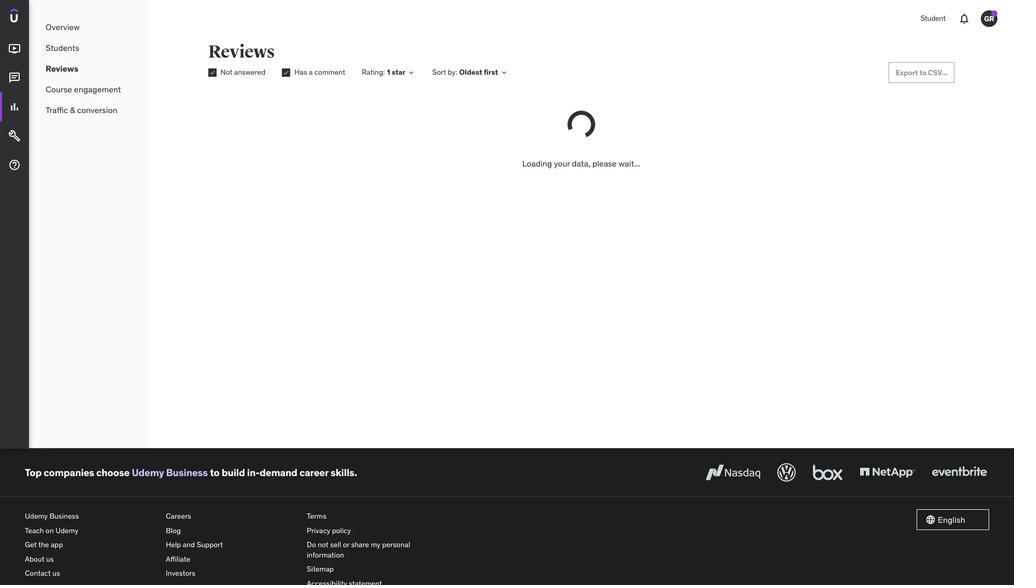 Task type: describe. For each thing, give the bounding box(es) containing it.
help and support link
[[166, 538, 299, 552]]

investors
[[166, 569, 196, 578]]

not answered
[[221, 68, 266, 77]]

sitemap
[[307, 564, 334, 574]]

student
[[392, 111, 422, 122]]

1 horizontal spatial reviews
[[208, 41, 275, 63]]

ratings
[[423, 111, 451, 122]]

0 vertical spatial business
[[166, 466, 208, 478]]

hours
[[317, 111, 339, 122]]

a
[[309, 68, 313, 77]]

students
[[46, 42, 79, 53]]

landing
[[543, 111, 572, 122]]

eventbrite image
[[930, 461, 990, 484]]

comment
[[315, 68, 345, 77]]

0 vertical spatial on
[[485, 111, 494, 122]]

engagement
[[74, 84, 121, 94]]

blog
[[166, 526, 181, 535]]

get the app link
[[25, 538, 158, 552]]

up
[[284, 111, 294, 122]]

export
[[896, 68, 919, 77]]

terms
[[307, 511, 327, 521]]

teach on udemy link
[[25, 524, 158, 538]]

it can take up to 48 hours for approved student ratings to show on your course landing page.
[[242, 111, 595, 122]]

reviews link
[[29, 58, 148, 79]]

or
[[343, 540, 350, 549]]

companies
[[44, 466, 94, 478]]

4 xsmall image from the left
[[282, 69, 291, 77]]

oldest
[[460, 68, 483, 77]]

the
[[38, 540, 49, 549]]

nasdaq image
[[704, 461, 763, 484]]

small image
[[926, 514, 937, 525]]

information
[[307, 550, 344, 559]]

3 xsmall image from the left
[[208, 69, 217, 77]]

careers
[[166, 511, 191, 521]]

sort
[[433, 68, 446, 77]]

take
[[265, 111, 282, 122]]

1 horizontal spatial udemy
[[56, 526, 78, 535]]

to left build
[[210, 466, 220, 478]]

show
[[462, 111, 483, 122]]

demand
[[260, 466, 298, 478]]

first
[[484, 68, 498, 77]]

student link
[[915, 6, 953, 31]]

top companies choose udemy business to build in-demand career skills.
[[25, 466, 357, 478]]

top
[[25, 466, 42, 478]]

overview link
[[29, 17, 148, 37]]

2 xsmall image from the left
[[500, 68, 509, 77]]

traffic
[[46, 105, 68, 115]]

affiliate link
[[166, 552, 299, 567]]

0 vertical spatial udemy business link
[[132, 466, 208, 478]]

has
[[295, 68, 307, 77]]

can
[[249, 111, 263, 122]]

udemy business teach on udemy get the app about us contact us
[[25, 511, 79, 578]]

contact
[[25, 569, 51, 578]]

to left show
[[452, 111, 460, 122]]

career
[[300, 466, 329, 478]]

app
[[51, 540, 63, 549]]

your
[[496, 111, 513, 122]]

export to csv...
[[896, 68, 948, 77]]

0 vertical spatial us
[[46, 554, 54, 564]]

privacy policy link
[[307, 524, 440, 538]]

about us link
[[25, 552, 158, 567]]

1
[[387, 68, 391, 77]]

about
[[25, 554, 44, 564]]

1 vertical spatial udemy business link
[[25, 509, 158, 524]]

48
[[305, 111, 315, 122]]

rating: 1 star
[[362, 68, 406, 77]]

teach
[[25, 526, 44, 535]]

in-
[[247, 466, 260, 478]]



Task type: locate. For each thing, give the bounding box(es) containing it.
do not sell or share my personal information button
[[307, 538, 440, 562]]

business up careers
[[166, 466, 208, 478]]

business inside udemy business teach on udemy get the app about us contact us
[[50, 511, 79, 521]]

1 vertical spatial medium image
[[8, 130, 21, 142]]

gr link
[[978, 6, 1002, 31]]

affiliate
[[166, 554, 190, 564]]

english
[[939, 514, 966, 525]]

0 vertical spatial medium image
[[8, 43, 21, 55]]

1 xsmall image from the left
[[408, 68, 416, 77]]

careers link
[[166, 509, 299, 524]]

conversion
[[77, 105, 117, 115]]

on inside udemy business teach on udemy get the app about us contact us
[[46, 526, 54, 535]]

udemy right choose on the left of page
[[132, 466, 164, 478]]

1 vertical spatial on
[[46, 526, 54, 535]]

and
[[183, 540, 195, 549]]

traffic & conversion
[[46, 105, 117, 115]]

us
[[46, 554, 54, 564], [52, 569, 60, 578]]

build
[[222, 466, 245, 478]]

overview
[[46, 22, 80, 32]]

xsmall image right first
[[500, 68, 509, 77]]

page.
[[573, 111, 595, 122]]

investors link
[[166, 567, 299, 581]]

udemy business link
[[132, 466, 208, 478], [25, 509, 158, 524]]

on right teach
[[46, 526, 54, 535]]

skills.
[[331, 466, 357, 478]]

reviews up not answered
[[208, 41, 275, 63]]

volkswagen image
[[776, 461, 799, 484]]

xsmall image right star
[[408, 68, 416, 77]]

2 horizontal spatial udemy
[[132, 466, 164, 478]]

2 vertical spatial udemy
[[56, 526, 78, 535]]

xsmall image left has
[[282, 69, 291, 77]]

course engagement link
[[29, 79, 148, 100]]

to left csv...
[[920, 68, 927, 77]]

get
[[25, 540, 37, 549]]

terms link
[[307, 509, 440, 524]]

blog link
[[166, 524, 299, 538]]

export to csv... button
[[890, 62, 955, 83]]

on
[[485, 111, 494, 122], [46, 526, 54, 535]]

xsmall image
[[408, 68, 416, 77], [500, 68, 509, 77], [208, 69, 217, 77], [282, 69, 291, 77]]

0 horizontal spatial on
[[46, 526, 54, 535]]

careers blog help and support affiliate investors
[[166, 511, 223, 578]]

share
[[351, 540, 369, 549]]

udemy image
[[10, 8, 58, 26]]

xsmall image left the not
[[208, 69, 217, 77]]

2 medium image from the top
[[8, 130, 21, 142]]

sitemap link
[[307, 562, 440, 577]]

netapp image
[[858, 461, 918, 484]]

not
[[221, 68, 233, 77]]

my
[[371, 540, 381, 549]]

1 horizontal spatial business
[[166, 466, 208, 478]]

student
[[921, 14, 946, 23]]

notifications image
[[959, 12, 971, 25]]

course
[[515, 111, 541, 122]]

1 vertical spatial udemy
[[25, 511, 48, 521]]

sort by: oldest first
[[433, 68, 498, 77]]

business up app
[[50, 511, 79, 521]]

1 medium image from the top
[[8, 43, 21, 55]]

personal
[[382, 540, 411, 549]]

to inside button
[[920, 68, 927, 77]]

udemy up teach
[[25, 511, 48, 521]]

english button
[[917, 509, 990, 530]]

1 medium image from the top
[[8, 72, 21, 84]]

sell
[[330, 540, 341, 549]]

0 horizontal spatial udemy
[[25, 511, 48, 521]]

0 horizontal spatial business
[[50, 511, 79, 521]]

medium image
[[8, 43, 21, 55], [8, 101, 21, 113], [8, 159, 21, 171]]

business
[[166, 466, 208, 478], [50, 511, 79, 521]]

udemy business link up get the app link
[[25, 509, 158, 524]]

1 vertical spatial us
[[52, 569, 60, 578]]

course engagement
[[46, 84, 121, 94]]

medium image
[[8, 72, 21, 84], [8, 130, 21, 142]]

on left your
[[485, 111, 494, 122]]

udemy
[[132, 466, 164, 478], [25, 511, 48, 521], [56, 526, 78, 535]]

1 vertical spatial medium image
[[8, 101, 21, 113]]

choose
[[96, 466, 130, 478]]

gr
[[985, 14, 995, 23]]

box image
[[811, 461, 846, 484]]

students link
[[29, 37, 148, 58]]

answered
[[234, 68, 266, 77]]

not
[[318, 540, 329, 549]]

privacy
[[307, 526, 331, 535]]

reviews
[[208, 41, 275, 63], [46, 63, 78, 74]]

terms privacy policy do not sell or share my personal information sitemap
[[307, 511, 411, 574]]

do
[[307, 540, 316, 549]]

approved
[[353, 111, 390, 122]]

1 horizontal spatial on
[[485, 111, 494, 122]]

to right up on the left top
[[295, 111, 303, 122]]

&
[[70, 105, 75, 115]]

1 vertical spatial business
[[50, 511, 79, 521]]

us right about on the left
[[46, 554, 54, 564]]

reviews down the students
[[46, 63, 78, 74]]

udemy business link up careers
[[132, 466, 208, 478]]

0 vertical spatial udemy
[[132, 466, 164, 478]]

for
[[341, 111, 351, 122]]

star
[[392, 68, 406, 77]]

to
[[920, 68, 927, 77], [295, 111, 303, 122], [452, 111, 460, 122], [210, 466, 220, 478]]

0 horizontal spatial reviews
[[46, 63, 78, 74]]

2 vertical spatial medium image
[[8, 159, 21, 171]]

it
[[242, 111, 248, 122]]

csv...
[[929, 68, 948, 77]]

has a comment
[[295, 68, 345, 77]]

udemy up app
[[56, 526, 78, 535]]

2 medium image from the top
[[8, 101, 21, 113]]

by:
[[448, 68, 458, 77]]

help
[[166, 540, 181, 549]]

you have alerts image
[[992, 10, 998, 17]]

3 medium image from the top
[[8, 159, 21, 171]]

rating:
[[362, 68, 385, 77]]

us right contact
[[52, 569, 60, 578]]

course
[[46, 84, 72, 94]]

traffic & conversion link
[[29, 100, 148, 120]]

contact us link
[[25, 567, 158, 581]]

0 vertical spatial medium image
[[8, 72, 21, 84]]

policy
[[332, 526, 351, 535]]



Task type: vqa. For each thing, say whether or not it's contained in the screenshot.
the top the Game
no



